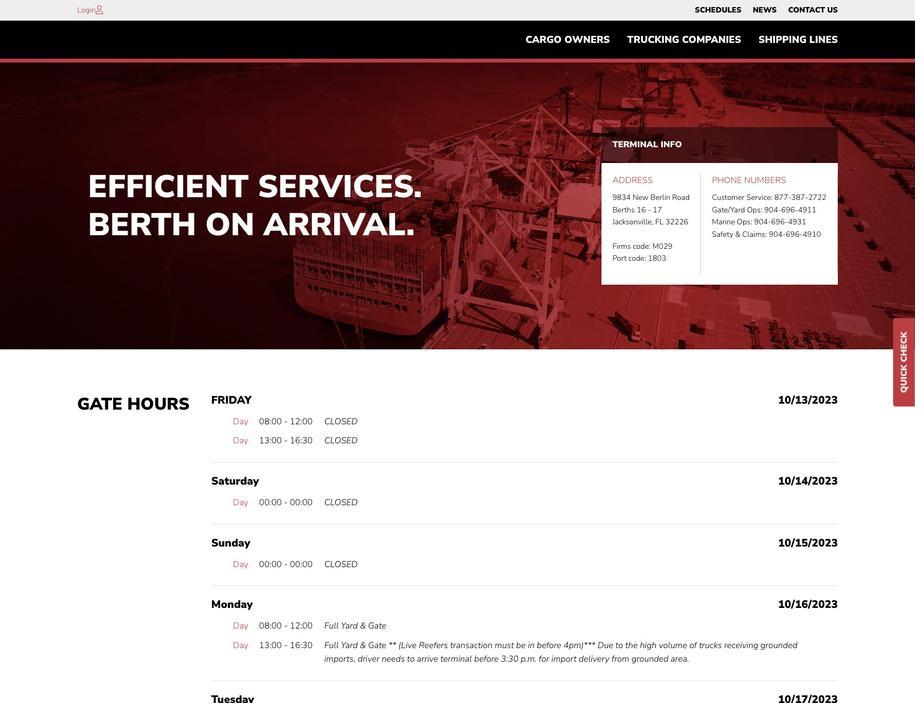Task type: locate. For each thing, give the bounding box(es) containing it.
yard
[[341, 620, 358, 632], [341, 640, 358, 652]]

0 vertical spatial 08:00 - 12:00
[[259, 416, 313, 428]]

port
[[613, 254, 627, 264]]

1 vertical spatial 13:00
[[259, 640, 282, 652]]

closed
[[324, 416, 358, 428], [324, 435, 358, 447], [324, 497, 358, 509], [324, 559, 358, 571]]

1 vertical spatial 13:00 - 16:30
[[259, 640, 313, 652]]

1 16:30 from the top
[[290, 435, 313, 447]]

0 horizontal spatial to
[[407, 654, 415, 666]]

full
[[324, 620, 339, 632], [324, 640, 339, 652]]

1 08:00 - 12:00 from the top
[[259, 416, 313, 428]]

12:00
[[290, 416, 313, 428], [290, 620, 313, 632]]

2 13:00 - 16:30 from the top
[[259, 640, 313, 652]]

ops: up claims:
[[737, 217, 753, 227]]

terminal info
[[613, 139, 682, 151]]

08:00 - 12:00 for monday
[[259, 620, 313, 632]]

code: right port
[[629, 254, 647, 264]]

full for full yard & gate ** (live reefers transaction must be in before 4pm)*** due to the high volume of trucks receiving grounded imports, driver needs to arrive terminal before 3:30 p.m. for import delivery from grounded area.
[[324, 640, 339, 652]]

1 vertical spatial yard
[[341, 640, 358, 652]]

0 vertical spatial code:
[[633, 241, 651, 252]]

be
[[516, 640, 526, 652]]

menu bar
[[690, 3, 844, 18], [517, 29, 847, 51]]

1 vertical spatial grounded
[[632, 654, 669, 666]]

1 08:00 from the top
[[259, 416, 282, 428]]

trucking
[[628, 33, 680, 46]]

1 day from the top
[[233, 416, 248, 428]]

1 vertical spatial to
[[407, 654, 415, 666]]

0 vertical spatial yard
[[341, 620, 358, 632]]

4 closed from the top
[[324, 559, 358, 571]]

fl
[[656, 217, 664, 227]]

13:00
[[259, 435, 282, 447], [259, 640, 282, 652]]

1 horizontal spatial to
[[616, 640, 624, 652]]

customer
[[712, 193, 745, 203]]

code: up 1803
[[633, 241, 651, 252]]

must
[[495, 640, 514, 652]]

0 vertical spatial 904-
[[765, 205, 782, 215]]

0 vertical spatial 08:00
[[259, 416, 282, 428]]

due
[[598, 640, 614, 652]]

safety
[[712, 229, 734, 240]]

2 16:30 from the top
[[290, 640, 313, 652]]

12:00 for monday
[[290, 620, 313, 632]]

before
[[537, 640, 562, 652], [475, 654, 499, 666]]

user image
[[96, 5, 103, 14]]

ops: down service:
[[747, 205, 763, 215]]

904- up claims:
[[755, 217, 772, 227]]

ops:
[[747, 205, 763, 215], [737, 217, 753, 227]]

& inside the "full yard & gate ** (live reefers transaction must be in before 4pm)*** due to the high volume of trucks receiving grounded imports, driver needs to arrive terminal before 3:30 p.m. for import delivery from grounded area."
[[360, 640, 366, 652]]

10/13/2023
[[779, 393, 838, 408]]

grounded right receiving
[[761, 640, 798, 652]]

1 vertical spatial gate
[[368, 620, 387, 632]]

yard for full yard & gate ** (live reefers transaction must be in before 4pm)*** due to the high volume of trucks receiving grounded imports, driver needs to arrive terminal before 3:30 p.m. for import delivery from grounded area.
[[341, 640, 358, 652]]

1 full from the top
[[324, 620, 339, 632]]

&
[[736, 229, 741, 240], [360, 620, 366, 632], [360, 640, 366, 652]]

imports,
[[324, 654, 356, 666]]

address
[[613, 174, 653, 186]]

0 vertical spatial &
[[736, 229, 741, 240]]

3:30
[[501, 654, 519, 666]]

phone
[[712, 174, 742, 186]]

menu bar containing schedules
[[690, 3, 844, 18]]

1 vertical spatial menu bar
[[517, 29, 847, 51]]

closed for friday
[[324, 416, 358, 428]]

marine
[[712, 217, 735, 227]]

5 day from the top
[[233, 620, 248, 632]]

13:00 for friday
[[259, 435, 282, 447]]

1 closed from the top
[[324, 416, 358, 428]]

1 vertical spatial 16:30
[[290, 640, 313, 652]]

login
[[77, 5, 96, 15]]

full inside the "full yard & gate ** (live reefers transaction must be in before 4pm)*** due to the high volume of trucks receiving grounded imports, driver needs to arrive terminal before 3:30 p.m. for import delivery from grounded area."
[[324, 640, 339, 652]]

before down transaction
[[475, 654, 499, 666]]

0 vertical spatial 00:00 - 00:00
[[259, 497, 313, 509]]

3 closed from the top
[[324, 497, 358, 509]]

to
[[616, 640, 624, 652], [407, 654, 415, 666]]

driver
[[358, 654, 380, 666]]

1 vertical spatial full
[[324, 640, 339, 652]]

0 vertical spatial before
[[537, 640, 562, 652]]

2 08:00 - 12:00 from the top
[[259, 620, 313, 632]]

08:00
[[259, 416, 282, 428], [259, 620, 282, 632]]

1 vertical spatial 08:00
[[259, 620, 282, 632]]

import
[[552, 654, 577, 666]]

4 day from the top
[[233, 559, 248, 571]]

904- down 877-
[[765, 205, 782, 215]]

grounded down "high" on the bottom
[[632, 654, 669, 666]]

gate inside the "full yard & gate ** (live reefers transaction must be in before 4pm)*** due to the high volume of trucks receiving grounded imports, driver needs to arrive terminal before 3:30 p.m. for import delivery from grounded area."
[[368, 640, 387, 652]]

16:30
[[290, 435, 313, 447], [290, 640, 313, 652]]

grounded
[[761, 640, 798, 652], [632, 654, 669, 666]]

2 12:00 from the top
[[290, 620, 313, 632]]

0 horizontal spatial grounded
[[632, 654, 669, 666]]

closed for sunday
[[324, 559, 358, 571]]

0 vertical spatial 13:00
[[259, 435, 282, 447]]

2 yard from the top
[[341, 640, 358, 652]]

delivery
[[579, 654, 610, 666]]

area.
[[671, 654, 690, 666]]

00:00 - 00:00 for sunday
[[259, 559, 313, 571]]

2 13:00 from the top
[[259, 640, 282, 652]]

yard inside the "full yard & gate ** (live reefers transaction must be in before 4pm)*** due to the high volume of trucks receiving grounded imports, driver needs to arrive terminal before 3:30 p.m. for import delivery from grounded area."
[[341, 640, 358, 652]]

2 vertical spatial gate
[[368, 640, 387, 652]]

menu bar up shipping
[[690, 3, 844, 18]]

0 vertical spatial gate
[[77, 393, 123, 416]]

lines
[[810, 33, 838, 46]]

shipping
[[759, 33, 807, 46]]

3 day from the top
[[233, 497, 248, 509]]

to left 'the'
[[616, 640, 624, 652]]

1 vertical spatial &
[[360, 620, 366, 632]]

877-
[[775, 193, 792, 203]]

quick check link
[[894, 318, 916, 407]]

services.
[[258, 166, 422, 209]]

1 vertical spatial 08:00 - 12:00
[[259, 620, 313, 632]]

day for sunday
[[233, 559, 248, 571]]

login link
[[77, 5, 96, 15]]

2 vertical spatial &
[[360, 640, 366, 652]]

gate for 13:00 - 16:30
[[368, 640, 387, 652]]

to down (live on the left bottom of the page
[[407, 654, 415, 666]]

1 vertical spatial 00:00 - 00:00
[[259, 559, 313, 571]]

1 vertical spatial ops:
[[737, 217, 753, 227]]

904- right claims:
[[769, 229, 786, 240]]

firms
[[613, 241, 631, 252]]

firms code:  m029 port code:  1803
[[613, 241, 673, 264]]

before up for
[[537, 640, 562, 652]]

0 vertical spatial 12:00
[[290, 416, 313, 428]]

10/16/2023
[[779, 598, 838, 612]]

check
[[899, 332, 911, 362]]

00:00 - 00:00 for saturday
[[259, 497, 313, 509]]

-
[[648, 205, 651, 215], [284, 416, 288, 428], [284, 435, 288, 447], [284, 497, 288, 509], [284, 559, 288, 571], [284, 620, 288, 632], [284, 640, 288, 652]]

terminal
[[441, 654, 472, 666]]

from
[[612, 654, 630, 666]]

2 08:00 from the top
[[259, 620, 282, 632]]

0 vertical spatial menu bar
[[690, 3, 844, 18]]

gate for 08:00 - 12:00
[[368, 620, 387, 632]]

1 yard from the top
[[341, 620, 358, 632]]

0 vertical spatial full
[[324, 620, 339, 632]]

1 13:00 - 16:30 from the top
[[259, 435, 313, 447]]

9834
[[613, 193, 631, 203]]

0 vertical spatial 16:30
[[290, 435, 313, 447]]

cargo
[[526, 33, 562, 46]]

1 12:00 from the top
[[290, 416, 313, 428]]

2 vertical spatial 904-
[[769, 229, 786, 240]]

& inside customer service: 877-387-2722 gate/yard ops: 904-696-4911 marine ops: 904-696-4931 safety & claims: 904-696-4910
[[736, 229, 741, 240]]

904-
[[765, 205, 782, 215], [755, 217, 772, 227], [769, 229, 786, 240]]

4910
[[803, 229, 821, 240]]

1 13:00 from the top
[[259, 435, 282, 447]]

13:00 - 16:30
[[259, 435, 313, 447], [259, 640, 313, 652]]

696-
[[782, 205, 799, 215], [772, 217, 789, 227], [786, 229, 803, 240]]

- inside the "9834 new berlin road berths 16 - 17 jacksonville, fl 32226"
[[648, 205, 651, 215]]

0 horizontal spatial before
[[475, 654, 499, 666]]

menu bar down schedules link
[[517, 29, 847, 51]]

0 vertical spatial 13:00 - 16:30
[[259, 435, 313, 447]]

00:00 - 00:00
[[259, 497, 313, 509], [259, 559, 313, 571]]

berlin
[[651, 193, 671, 203]]

0 vertical spatial grounded
[[761, 640, 798, 652]]

1 00:00 - 00:00 from the top
[[259, 497, 313, 509]]

service:
[[747, 193, 773, 203]]

2 00:00 - 00:00 from the top
[[259, 559, 313, 571]]

schedules
[[695, 5, 742, 15]]

day
[[233, 416, 248, 428], [233, 435, 248, 447], [233, 497, 248, 509], [233, 559, 248, 571], [233, 620, 248, 632], [233, 640, 248, 652]]

day for friday
[[233, 416, 248, 428]]

2 full from the top
[[324, 640, 339, 652]]

berths
[[613, 205, 635, 215]]

saturday
[[211, 474, 259, 489]]

day for monday
[[233, 620, 248, 632]]

1 vertical spatial 12:00
[[290, 620, 313, 632]]



Task type: describe. For each thing, give the bounding box(es) containing it.
16:30 for monday
[[290, 640, 313, 652]]

monday
[[211, 598, 253, 612]]

phone numbers
[[712, 174, 787, 186]]

menu bar containing cargo owners
[[517, 29, 847, 51]]

shipping lines link
[[750, 29, 847, 51]]

trucks
[[699, 640, 722, 652]]

p.m.
[[521, 654, 537, 666]]

16
[[637, 205, 646, 215]]

terminal
[[613, 139, 659, 151]]

2 day from the top
[[233, 435, 248, 447]]

2 vertical spatial 696-
[[786, 229, 803, 240]]

numbers
[[745, 174, 787, 186]]

1 horizontal spatial grounded
[[761, 640, 798, 652]]

4931
[[789, 217, 807, 227]]

day for saturday
[[233, 497, 248, 509]]

closed for saturday
[[324, 497, 358, 509]]

10/15/2023
[[779, 536, 838, 551]]

9834 new berlin road berths 16 - 17 jacksonville, fl 32226
[[613, 193, 690, 227]]

387-
[[792, 193, 809, 203]]

road
[[673, 193, 690, 203]]

2 closed from the top
[[324, 435, 358, 447]]

on
[[205, 203, 255, 246]]

1 vertical spatial 696-
[[772, 217, 789, 227]]

m029
[[653, 241, 673, 252]]

17
[[653, 205, 662, 215]]

reefers
[[419, 640, 448, 652]]

new
[[633, 193, 649, 203]]

0 vertical spatial ops:
[[747, 205, 763, 215]]

1 vertical spatial code:
[[629, 254, 647, 264]]

receiving
[[725, 640, 759, 652]]

jacksonville,
[[613, 217, 654, 227]]

friday
[[211, 393, 252, 408]]

1 vertical spatial before
[[475, 654, 499, 666]]

schedules link
[[695, 3, 742, 18]]

volume
[[659, 640, 688, 652]]

**
[[389, 640, 397, 652]]

in
[[528, 640, 535, 652]]

us
[[828, 5, 838, 15]]

needs
[[382, 654, 405, 666]]

13:00 - 16:30 for friday
[[259, 435, 313, 447]]

32226
[[666, 217, 689, 227]]

yard for full yard & gate
[[341, 620, 358, 632]]

gate hours
[[77, 393, 190, 416]]

4911
[[799, 205, 817, 215]]

owners
[[565, 33, 610, 46]]

hours
[[127, 393, 190, 416]]

13:00 - 16:30 for monday
[[259, 640, 313, 652]]

1 horizontal spatial before
[[537, 640, 562, 652]]

1 vertical spatial 904-
[[755, 217, 772, 227]]

companies
[[682, 33, 742, 46]]

arrive
[[417, 654, 439, 666]]

13:00 for monday
[[259, 640, 282, 652]]

berth
[[88, 203, 196, 246]]

6 day from the top
[[233, 640, 248, 652]]

0 vertical spatial to
[[616, 640, 624, 652]]

quick check
[[899, 332, 911, 393]]

08:00 for friday
[[259, 416, 282, 428]]

cargo owners link
[[517, 29, 619, 51]]

16:30 for friday
[[290, 435, 313, 447]]

customer service: 877-387-2722 gate/yard ops: 904-696-4911 marine ops: 904-696-4931 safety & claims: 904-696-4910
[[712, 193, 827, 240]]

the
[[626, 640, 638, 652]]

of
[[690, 640, 697, 652]]

arrival.
[[264, 203, 415, 246]]

news link
[[753, 3, 777, 18]]

08:00 - 12:00 for friday
[[259, 416, 313, 428]]

10/14/2023
[[779, 474, 838, 489]]

news
[[753, 5, 777, 15]]

shipping lines
[[759, 33, 838, 46]]

12:00 for friday
[[290, 416, 313, 428]]

efficient
[[88, 166, 249, 209]]

& for full yard & gate ** (live reefers transaction must be in before 4pm)*** due to the high volume of trucks receiving grounded imports, driver needs to arrive terminal before 3:30 p.m. for import delivery from grounded area.
[[360, 640, 366, 652]]

quick
[[899, 365, 911, 393]]

0 vertical spatial 696-
[[782, 205, 799, 215]]

for
[[539, 654, 550, 666]]

& for full yard & gate
[[360, 620, 366, 632]]

info
[[661, 139, 682, 151]]

transaction
[[450, 640, 493, 652]]

08:00 for monday
[[259, 620, 282, 632]]

claims:
[[743, 229, 767, 240]]

cargo owners
[[526, 33, 610, 46]]

gate/yard
[[712, 205, 746, 215]]

contact
[[789, 5, 826, 15]]

contact us
[[789, 5, 838, 15]]

full yard & gate ** (live reefers transaction must be in before 4pm)*** due to the high volume of trucks receiving grounded imports, driver needs to arrive terminal before 3:30 p.m. for import delivery from grounded area.
[[324, 640, 798, 666]]

high
[[640, 640, 657, 652]]

(live
[[399, 640, 417, 652]]

2722
[[809, 193, 827, 203]]

full yard & gate
[[324, 620, 387, 632]]

full for full yard & gate
[[324, 620, 339, 632]]

1803
[[648, 254, 667, 264]]

4pm)***
[[564, 640, 596, 652]]

contact us link
[[789, 3, 838, 18]]

efficient services. berth on arrival.
[[88, 166, 422, 246]]

trucking companies link
[[619, 29, 750, 51]]



Task type: vqa. For each thing, say whether or not it's contained in the screenshot.
Full Yard & Gate ** (Live Reefers transaction must be in before 4pm)*** Due to the high volume of trucks receiving grounded imports, driver needs to arrive terminal before 3:30 p.m. for import delivery from grounded area. Yard
yes



